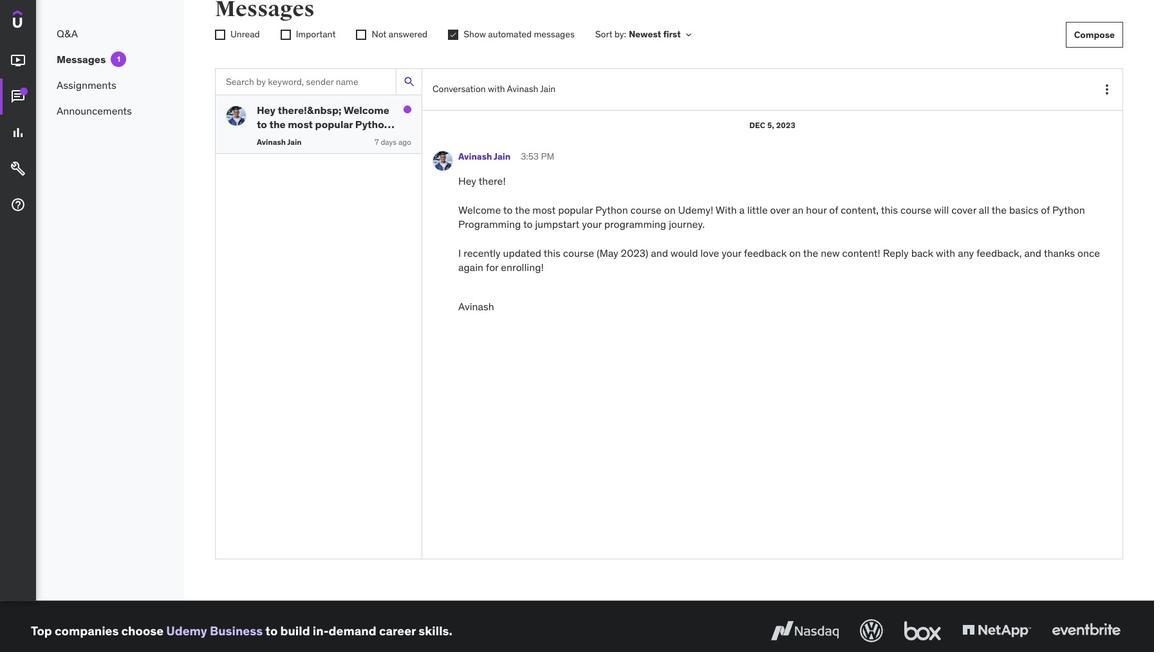 Task type: vqa. For each thing, say whether or not it's contained in the screenshot.
Explore at the bottom right of page
no



Task type: describe. For each thing, give the bounding box(es) containing it.
compose link
[[1066, 22, 1124, 48]]

2 horizontal spatial course
[[901, 203, 932, 216]]

0 horizontal spatial the
[[515, 203, 530, 216]]

and
[[1025, 247, 1042, 259]]

2 horizontal spatial the
[[992, 203, 1007, 216]]

dec 5, 2023
[[750, 120, 796, 130]]

would
[[671, 247, 698, 259]]

assignments
[[57, 78, 116, 91]]

pm
[[541, 151, 555, 163]]

nasdaq image
[[768, 617, 842, 645]]

build
[[280, 623, 310, 639]]

0 vertical spatial to
[[503, 203, 513, 216]]

on inside welcome to the most popular python course on udemy! with a little over an hour of content, this course will cover all the basics of python programming to jumpstart your programming journey.
[[664, 203, 676, 216]]

in-
[[313, 623, 329, 639]]

feedback
[[744, 247, 787, 259]]

xsmall image for important
[[281, 30, 291, 40]]

journey.
[[669, 218, 705, 231]]

7
[[375, 137, 379, 147]]

top companies choose udemy business to build in-demand career skills.
[[31, 623, 453, 639]]

sort
[[595, 28, 613, 40]]

3:53
[[521, 151, 539, 163]]

hour
[[806, 203, 827, 216]]

messages
[[57, 53, 106, 66]]

1 horizontal spatial course
[[631, 203, 662, 216]]

2023
[[777, 120, 796, 130]]

conversation
[[433, 83, 486, 95]]

i recently updated this course (may 2023) and would love your feedback on the new content! reply back with any feedback, and thanks once again for enrolling!
[[459, 247, 1103, 274]]

updated
[[503, 247, 542, 259]]

0 horizontal spatial with
[[488, 83, 505, 95]]

answered
[[389, 28, 428, 40]]

1 xsmall image from the left
[[684, 30, 694, 40]]

content!
[[843, 247, 881, 259]]

cover
[[952, 203, 977, 216]]

recently
[[464, 247, 501, 259]]

hey there!
[[459, 175, 511, 187]]

volkswagen image
[[858, 617, 886, 645]]

skills.
[[419, 623, 453, 639]]

3 medium image from the top
[[10, 161, 26, 177]]

0 horizontal spatial to
[[266, 623, 278, 639]]

days
[[381, 137, 397, 147]]

udemy!
[[678, 203, 714, 216]]

udemy image
[[13, 10, 71, 32]]

2 of from the left
[[1041, 203, 1050, 216]]

a
[[740, 203, 745, 216]]

over
[[771, 203, 790, 216]]

avinash jain link
[[459, 151, 511, 164]]

not answered
[[372, 28, 428, 40]]

5,
[[768, 120, 775, 130]]

0 vertical spatial avinash jain
[[257, 137, 302, 147]]

course inside i recently updated this course (may 2023) and would love your feedback on the new content! reply back with any feedback, and thanks once again for enrolling!
[[563, 247, 594, 259]]

business
[[210, 623, 263, 639]]

new
[[821, 247, 840, 259]]

popular
[[558, 203, 593, 216]]

q&a link
[[36, 21, 184, 46]]

first
[[664, 28, 681, 40]]

choose
[[121, 623, 164, 639]]

Search by keyword, sender name text field
[[216, 69, 396, 95]]

1 medium image from the top
[[10, 53, 26, 68]]

hey
[[459, 175, 477, 187]]

by:
[[615, 28, 627, 40]]

the inside i recently updated this course (may 2023) and would love your feedback on the new content! reply back with any feedback, and thanks once again for enrolling!
[[804, 247, 819, 259]]

demand
[[329, 623, 377, 639]]

q&a
[[57, 27, 78, 40]]

on inside i recently updated this course (may 2023) and would love your feedback on the new content! reply back with any feedback, and thanks once again for enrolling!
[[790, 247, 801, 259]]

there!
[[479, 175, 506, 187]]

automated
[[488, 28, 532, 40]]

this inside i recently updated this course (may 2023) and would love your feedback on the new content! reply back with any feedback, and thanks once again for enrolling!
[[544, 247, 561, 259]]

i
[[459, 247, 461, 259]]

reply
[[883, 247, 909, 259]]



Task type: locate. For each thing, give the bounding box(es) containing it.
on
[[664, 203, 676, 216], [790, 247, 801, 259]]

xsmall image for not answered
[[356, 30, 367, 40]]

python up programming
[[596, 203, 628, 216]]

feedback,
[[977, 247, 1022, 259]]

course up programming
[[631, 203, 662, 216]]

2 vertical spatial to
[[266, 623, 278, 639]]

1 vertical spatial your
[[722, 247, 742, 259]]

jumpstart
[[535, 218, 580, 231]]

for
[[486, 261, 499, 274]]

welcome
[[459, 203, 501, 216]]

xsmall image
[[684, 30, 694, 40], [215, 30, 225, 40], [281, 30, 291, 40], [356, 30, 367, 40]]

1 vertical spatial to
[[523, 218, 533, 231]]

4 medium image from the top
[[10, 197, 26, 213]]

7 days ago
[[375, 137, 411, 147]]

companies
[[55, 623, 119, 639]]

to down "most" in the left top of the page
[[523, 218, 533, 231]]

2023) and
[[621, 247, 668, 259]]

2 horizontal spatial to
[[523, 218, 533, 231]]

xsmall image right first
[[684, 30, 694, 40]]

little
[[748, 203, 768, 216]]

your down popular
[[582, 218, 602, 231]]

0 horizontal spatial this
[[544, 247, 561, 259]]

2 medium image from the top
[[10, 89, 26, 104]]

sort by: newest first
[[595, 28, 681, 40]]

3 xsmall image from the left
[[281, 30, 291, 40]]

udemy
[[166, 623, 207, 639]]

messages
[[534, 28, 575, 40]]

netapp image
[[960, 617, 1034, 645]]

1 python from the left
[[596, 203, 628, 216]]

xsmall image
[[448, 30, 459, 40]]

love
[[701, 247, 720, 259]]

medium image
[[10, 53, 26, 68], [10, 89, 26, 104], [10, 161, 26, 177], [10, 197, 26, 213]]

show
[[464, 28, 486, 40]]

course left (may
[[563, 247, 594, 259]]

2 horizontal spatial jain
[[540, 83, 556, 95]]

avinash
[[507, 83, 539, 95], [257, 137, 286, 147], [459, 151, 492, 163], [459, 300, 494, 313]]

(may
[[597, 247, 619, 259]]

career
[[379, 623, 416, 639]]

welcome to the most popular python course on udemy! with a little over an hour of content, this course will cover all the basics of python programming to jumpstart your programming journey.
[[459, 203, 1088, 231]]

this inside welcome to the most popular python course on udemy! with a little over an hour of content, this course will cover all the basics of python programming to jumpstart your programming journey.
[[881, 203, 898, 216]]

udemy business link
[[166, 623, 263, 639]]

1 vertical spatial on
[[790, 247, 801, 259]]

the
[[515, 203, 530, 216], [992, 203, 1007, 216], [804, 247, 819, 259]]

box image
[[902, 617, 945, 645]]

1 horizontal spatial python
[[1053, 203, 1085, 216]]

once
[[1078, 247, 1101, 259]]

your
[[582, 218, 602, 231], [722, 247, 742, 259]]

show automated messages
[[464, 28, 575, 40]]

1 vertical spatial with
[[936, 247, 956, 259]]

your right love
[[722, 247, 742, 259]]

all
[[979, 203, 990, 216]]

0 horizontal spatial your
[[582, 218, 602, 231]]

the left new
[[804, 247, 819, 259]]

programming
[[459, 218, 521, 231]]

your inside welcome to the most popular python course on udemy! with a little over an hour of content, this course will cover all the basics of python programming to jumpstart your programming journey.
[[582, 218, 602, 231]]

python up thanks
[[1053, 203, 1085, 216]]

announcements
[[57, 104, 132, 117]]

enrolling!
[[501, 261, 544, 274]]

again
[[459, 261, 484, 274]]

0 horizontal spatial of
[[830, 203, 839, 216]]

on up journey.
[[664, 203, 676, 216]]

xsmall image left important
[[281, 30, 291, 40]]

1
[[117, 54, 120, 64]]

your inside i recently updated this course (may 2023) and would love your feedback on the new content! reply back with any feedback, and thanks once again for enrolling!
[[722, 247, 742, 259]]

back
[[912, 247, 934, 259]]

xsmall image left unread at the top of page
[[215, 30, 225, 40]]

will
[[934, 203, 949, 216]]

ago
[[399, 137, 411, 147]]

of
[[830, 203, 839, 216], [1041, 203, 1050, 216]]

top
[[31, 623, 52, 639]]

the left "most" in the left top of the page
[[515, 203, 530, 216]]

0 vertical spatial with
[[488, 83, 505, 95]]

1 vertical spatial avinash jain
[[459, 151, 511, 163]]

1 horizontal spatial on
[[790, 247, 801, 259]]

1 horizontal spatial the
[[804, 247, 819, 259]]

search image
[[403, 75, 416, 88]]

the right 'all'
[[992, 203, 1007, 216]]

this down jumpstart
[[544, 247, 561, 259]]

0 horizontal spatial avinash jain
[[257, 137, 302, 147]]

assignments link
[[36, 72, 184, 98]]

4 xsmall image from the left
[[356, 30, 367, 40]]

on right feedback
[[790, 247, 801, 259]]

important
[[296, 28, 336, 40]]

with right conversation
[[488, 83, 505, 95]]

unread
[[231, 28, 260, 40]]

conversation with avinash jain
[[433, 83, 556, 95]]

0 horizontal spatial on
[[664, 203, 676, 216]]

2 python from the left
[[1053, 203, 1085, 216]]

conversation actions image
[[1100, 82, 1115, 97]]

this right content,
[[881, 203, 898, 216]]

0 vertical spatial jain
[[540, 83, 556, 95]]

1 horizontal spatial jain
[[494, 151, 511, 163]]

announcements link
[[36, 98, 184, 124]]

0 vertical spatial this
[[881, 203, 898, 216]]

dec
[[750, 120, 766, 130]]

to
[[503, 203, 513, 216], [523, 218, 533, 231], [266, 623, 278, 639]]

compose
[[1075, 29, 1115, 40]]

2 vertical spatial jain
[[494, 151, 511, 163]]

not
[[372, 28, 387, 40]]

course
[[631, 203, 662, 216], [901, 203, 932, 216], [563, 247, 594, 259]]

with inside i recently updated this course (may 2023) and would love your feedback on the new content! reply back with any feedback, and thanks once again for enrolling!
[[936, 247, 956, 259]]

0 vertical spatial on
[[664, 203, 676, 216]]

xsmall image left not
[[356, 30, 367, 40]]

1 vertical spatial this
[[544, 247, 561, 259]]

jain
[[540, 83, 556, 95], [287, 137, 302, 147], [494, 151, 511, 163]]

programming
[[605, 218, 667, 231]]

2 xsmall image from the left
[[215, 30, 225, 40]]

jain down 'messages'
[[540, 83, 556, 95]]

1 horizontal spatial avinash jain
[[459, 151, 511, 163]]

avinash jain
[[257, 137, 302, 147], [459, 151, 511, 163]]

with left any
[[936, 247, 956, 259]]

1 horizontal spatial your
[[722, 247, 742, 259]]

xsmall image for unread
[[215, 30, 225, 40]]

python
[[596, 203, 628, 216], [1053, 203, 1085, 216]]

content,
[[841, 203, 879, 216]]

of right hour
[[830, 203, 839, 216]]

0 vertical spatial your
[[582, 218, 602, 231]]

thanks
[[1044, 247, 1076, 259]]

0 horizontal spatial jain
[[287, 137, 302, 147]]

jain down search by keyword, sender name text field
[[287, 137, 302, 147]]

1 horizontal spatial to
[[503, 203, 513, 216]]

of right basics
[[1041, 203, 1050, 216]]

to left build at the bottom left
[[266, 623, 278, 639]]

0 horizontal spatial python
[[596, 203, 628, 216]]

with
[[716, 203, 737, 216]]

1 horizontal spatial with
[[936, 247, 956, 259]]

any
[[958, 247, 974, 259]]

1 horizontal spatial this
[[881, 203, 898, 216]]

to up programming
[[503, 203, 513, 216]]

0 horizontal spatial course
[[563, 247, 594, 259]]

eventbrite image
[[1050, 617, 1124, 645]]

this
[[881, 203, 898, 216], [544, 247, 561, 259]]

3:53 pm
[[521, 151, 555, 163]]

1 of from the left
[[830, 203, 839, 216]]

1 vertical spatial jain
[[287, 137, 302, 147]]

an
[[793, 203, 804, 216]]

most
[[533, 203, 556, 216]]

course left will
[[901, 203, 932, 216]]

medium image
[[10, 125, 26, 140]]

1 horizontal spatial of
[[1041, 203, 1050, 216]]

basics
[[1010, 203, 1039, 216]]

with
[[488, 83, 505, 95], [936, 247, 956, 259]]

jain up there! in the top of the page
[[494, 151, 511, 163]]

newest
[[629, 28, 662, 40]]



